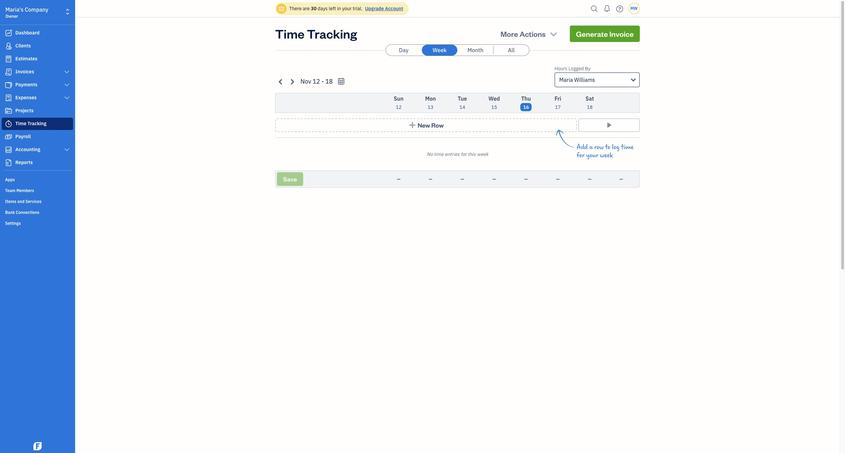 Task type: locate. For each thing, give the bounding box(es) containing it.
time tracking link
[[2, 118, 73, 130]]

3 chevron large down image from the top
[[64, 95, 70, 101]]

week link
[[422, 45, 458, 56]]

payments link
[[2, 79, 73, 91]]

bank
[[5, 210, 15, 215]]

next week image
[[288, 78, 296, 86]]

0 vertical spatial time
[[275, 26, 305, 42]]

0 horizontal spatial time
[[434, 151, 444, 158]]

4 — from the left
[[493, 176, 497, 183]]

16
[[524, 104, 529, 110]]

new
[[418, 121, 431, 129]]

1 horizontal spatial time
[[622, 144, 634, 151]]

1 horizontal spatial 18
[[587, 104, 593, 110]]

1 horizontal spatial time tracking
[[275, 26, 357, 42]]

day link
[[386, 45, 422, 56]]

project image
[[4, 108, 13, 114]]

a
[[590, 144, 593, 151]]

chevron large down image
[[64, 69, 70, 75], [64, 82, 70, 88], [64, 95, 70, 101]]

1 — from the left
[[397, 176, 401, 183]]

report image
[[4, 160, 13, 166]]

5 — from the left
[[525, 176, 528, 183]]

for left this
[[461, 151, 467, 158]]

1 vertical spatial chevron large down image
[[64, 82, 70, 88]]

tue 14
[[458, 95, 467, 110]]

time right no
[[434, 151, 444, 158]]

invoice image
[[4, 69, 13, 76]]

2 chevron large down image from the top
[[64, 82, 70, 88]]

1 horizontal spatial for
[[577, 152, 585, 160]]

tracking
[[307, 26, 357, 42], [28, 121, 46, 127]]

week
[[477, 151, 489, 158], [601, 152, 614, 160]]

3 — from the left
[[461, 176, 465, 183]]

hours logged by
[[555, 66, 591, 72]]

1 horizontal spatial tracking
[[307, 26, 357, 42]]

reports
[[15, 160, 33, 166]]

connections
[[16, 210, 39, 215]]

1 vertical spatial time
[[15, 121, 26, 127]]

time
[[275, 26, 305, 42], [15, 121, 26, 127]]

30
[[311, 5, 317, 12]]

chevron large down image up projects link
[[64, 95, 70, 101]]

for inside add a row to log time for your week
[[577, 152, 585, 160]]

all link
[[494, 45, 530, 56]]

no
[[427, 151, 433, 158]]

search image
[[590, 4, 600, 14]]

tracking inside main element
[[28, 121, 46, 127]]

payments
[[15, 82, 37, 88]]

chevrondown image
[[549, 29, 559, 39]]

previous week image
[[277, 78, 285, 86]]

fri
[[555, 95, 562, 102]]

time right timer icon
[[15, 121, 26, 127]]

choose a date image
[[338, 78, 345, 85]]

mon 13
[[426, 95, 436, 110]]

12 inside 'sun 12'
[[396, 104, 402, 110]]

time inside main element
[[15, 121, 26, 127]]

18 inside sat 18
[[587, 104, 593, 110]]

0 horizontal spatial time
[[15, 121, 26, 127]]

new row button
[[275, 119, 578, 132]]

dashboard link
[[2, 27, 73, 39]]

company
[[25, 6, 48, 13]]

1 vertical spatial tracking
[[28, 121, 46, 127]]

1 horizontal spatial week
[[601, 152, 614, 160]]

0 vertical spatial your
[[342, 5, 352, 12]]

timer image
[[4, 121, 13, 127]]

payment image
[[4, 82, 13, 89]]

1 vertical spatial time tracking
[[15, 121, 46, 127]]

members
[[16, 188, 34, 193]]

time tracking down 30
[[275, 26, 357, 42]]

week down the to
[[601, 152, 614, 160]]

plus image
[[409, 122, 417, 129]]

maria williams button
[[555, 72, 640, 87]]

time down there
[[275, 26, 305, 42]]

expenses link
[[2, 92, 73, 104]]

services
[[25, 199, 42, 204]]

account
[[385, 5, 404, 12]]

0 horizontal spatial 12
[[313, 78, 320, 85]]

time inside add a row to log time for your week
[[622, 144, 634, 151]]

apps link
[[2, 175, 73, 185]]

tracking down projects link
[[28, 121, 46, 127]]

freshbooks image
[[32, 443, 43, 451]]

1 chevron large down image from the top
[[64, 69, 70, 75]]

1 horizontal spatial 12
[[396, 104, 402, 110]]

invoices
[[15, 69, 34, 75]]

0 horizontal spatial tracking
[[28, 121, 46, 127]]

time right log at the top right
[[622, 144, 634, 151]]

tracking down 'left'
[[307, 26, 357, 42]]

your
[[342, 5, 352, 12], [587, 152, 599, 160]]

0 horizontal spatial your
[[342, 5, 352, 12]]

more
[[501, 29, 519, 39]]

2 vertical spatial chevron large down image
[[64, 95, 70, 101]]

upgrade
[[365, 5, 384, 12]]

12
[[313, 78, 320, 85], [396, 104, 402, 110]]

money image
[[4, 134, 13, 140]]

row
[[595, 144, 604, 151]]

time tracking down projects link
[[15, 121, 46, 127]]

2 — from the left
[[429, 176, 433, 183]]

0 horizontal spatial time tracking
[[15, 121, 46, 127]]

left
[[329, 5, 336, 12]]

0 horizontal spatial 18
[[326, 78, 333, 85]]

18 right -
[[326, 78, 333, 85]]

18
[[326, 78, 333, 85], [587, 104, 593, 110]]

chevron large down image down invoices "link"
[[64, 82, 70, 88]]

7 — from the left
[[588, 176, 592, 183]]

day
[[399, 47, 409, 54]]

this
[[468, 151, 476, 158]]

1 vertical spatial your
[[587, 152, 599, 160]]

items and services link
[[2, 197, 73, 207]]

1 vertical spatial 18
[[587, 104, 593, 110]]

1 vertical spatial 12
[[396, 104, 402, 110]]

sat 18
[[586, 95, 595, 110]]

week right this
[[477, 151, 489, 158]]

maria's company owner
[[5, 6, 48, 19]]

dashboard image
[[4, 30, 13, 37]]

week
[[433, 47, 447, 54]]

18 down 'sat'
[[587, 104, 593, 110]]

thu 16
[[522, 95, 531, 110]]

month
[[468, 47, 484, 54]]

logged
[[569, 66, 584, 72]]

your right in
[[342, 5, 352, 12]]

items and services
[[5, 199, 42, 204]]

settings link
[[2, 218, 73, 229]]

chevron large down image inside payments "link"
[[64, 82, 70, 88]]

crown image
[[278, 5, 285, 12]]

0 horizontal spatial for
[[461, 151, 467, 158]]

chevron large down image down estimates link
[[64, 69, 70, 75]]

12 left -
[[313, 78, 320, 85]]

1 horizontal spatial your
[[587, 152, 599, 160]]

no time entries for this week
[[427, 151, 489, 158]]

0 vertical spatial 12
[[313, 78, 320, 85]]

chart image
[[4, 147, 13, 153]]

—
[[397, 176, 401, 183], [429, 176, 433, 183], [461, 176, 465, 183], [493, 176, 497, 183], [525, 176, 528, 183], [557, 176, 560, 183], [588, 176, 592, 183], [620, 176, 624, 183]]

generate invoice button
[[570, 26, 640, 42]]

owner
[[5, 14, 18, 19]]

12 for nov
[[313, 78, 320, 85]]

projects link
[[2, 105, 73, 117]]

actions
[[520, 29, 546, 39]]

for down add
[[577, 152, 585, 160]]

estimates link
[[2, 53, 73, 65]]

time tracking
[[275, 26, 357, 42], [15, 121, 46, 127]]

your down a
[[587, 152, 599, 160]]

12 down sun
[[396, 104, 402, 110]]

time
[[622, 144, 634, 151], [434, 151, 444, 158]]

generate
[[577, 29, 609, 39]]

1 horizontal spatial time
[[275, 26, 305, 42]]

0 vertical spatial chevron large down image
[[64, 69, 70, 75]]

to
[[606, 144, 611, 151]]



Task type: vqa. For each thing, say whether or not it's contained in the screenshot.
right 18
yes



Task type: describe. For each thing, give the bounding box(es) containing it.
tue
[[458, 95, 467, 102]]

14
[[460, 104, 466, 110]]

there are 30 days left in your trial. upgrade account
[[289, 5, 404, 12]]

chevron large down image for expenses
[[64, 95, 70, 101]]

more actions button
[[495, 26, 565, 42]]

invoices link
[[2, 66, 73, 78]]

8 — from the left
[[620, 176, 624, 183]]

maria's
[[5, 6, 23, 13]]

start timer image
[[606, 122, 614, 129]]

payroll
[[15, 134, 31, 140]]

client image
[[4, 43, 13, 50]]

add a row to log time for your week
[[577, 144, 634, 160]]

0 horizontal spatial week
[[477, 151, 489, 158]]

-
[[322, 78, 324, 85]]

team members
[[5, 188, 34, 193]]

maria
[[560, 77, 573, 83]]

thu
[[522, 95, 531, 102]]

projects
[[15, 108, 34, 114]]

sun 12
[[394, 95, 404, 110]]

sun
[[394, 95, 404, 102]]

clients link
[[2, 40, 73, 52]]

mw button
[[629, 3, 640, 14]]

nov
[[301, 78, 312, 85]]

reports link
[[2, 157, 73, 169]]

log
[[613, 144, 620, 151]]

all
[[508, 47, 515, 54]]

13
[[428, 104, 434, 110]]

mon
[[426, 95, 436, 102]]

team
[[5, 188, 15, 193]]

entries
[[445, 151, 460, 158]]

upgrade account link
[[364, 5, 404, 12]]

bank connections link
[[2, 207, 73, 218]]

chevron large down image for payments
[[64, 82, 70, 88]]

expenses
[[15, 95, 37, 101]]

invoice
[[610, 29, 634, 39]]

clients
[[15, 43, 31, 49]]

6 — from the left
[[557, 176, 560, 183]]

chevron large down image
[[64, 147, 70, 153]]

generate invoice
[[577, 29, 634, 39]]

estimates
[[15, 56, 37, 62]]

estimate image
[[4, 56, 13, 63]]

bank connections
[[5, 210, 39, 215]]

accounting
[[15, 147, 40, 153]]

apps
[[5, 177, 15, 183]]

in
[[337, 5, 341, 12]]

17
[[556, 104, 561, 110]]

items
[[5, 199, 16, 204]]

trial.
[[353, 5, 363, 12]]

15
[[492, 104, 498, 110]]

williams
[[575, 77, 596, 83]]

hours
[[555, 66, 568, 72]]

0 vertical spatial tracking
[[307, 26, 357, 42]]

main element
[[0, 0, 92, 454]]

month link
[[458, 45, 494, 56]]

dashboard
[[15, 30, 40, 36]]

there
[[289, 5, 302, 12]]

add
[[577, 144, 588, 151]]

maria williams
[[560, 77, 596, 83]]

wed 15
[[489, 95, 500, 110]]

fri 17
[[555, 95, 562, 110]]

days
[[318, 5, 328, 12]]

wed
[[489, 95, 500, 102]]

your inside add a row to log time for your week
[[587, 152, 599, 160]]

0 vertical spatial 18
[[326, 78, 333, 85]]

payroll link
[[2, 131, 73, 143]]

chevron large down image for invoices
[[64, 69, 70, 75]]

12 for sun
[[396, 104, 402, 110]]

by
[[586, 66, 591, 72]]

accounting link
[[2, 144, 73, 156]]

team members link
[[2, 186, 73, 196]]

row
[[432, 121, 444, 129]]

sat
[[586, 95, 595, 102]]

time tracking inside main element
[[15, 121, 46, 127]]

settings
[[5, 221, 21, 226]]

expense image
[[4, 95, 13, 102]]

notifications image
[[602, 2, 613, 15]]

nov 12 - 18
[[301, 78, 333, 85]]

week inside add a row to log time for your week
[[601, 152, 614, 160]]

0 vertical spatial time tracking
[[275, 26, 357, 42]]

and
[[17, 199, 24, 204]]

go to help image
[[615, 4, 626, 14]]



